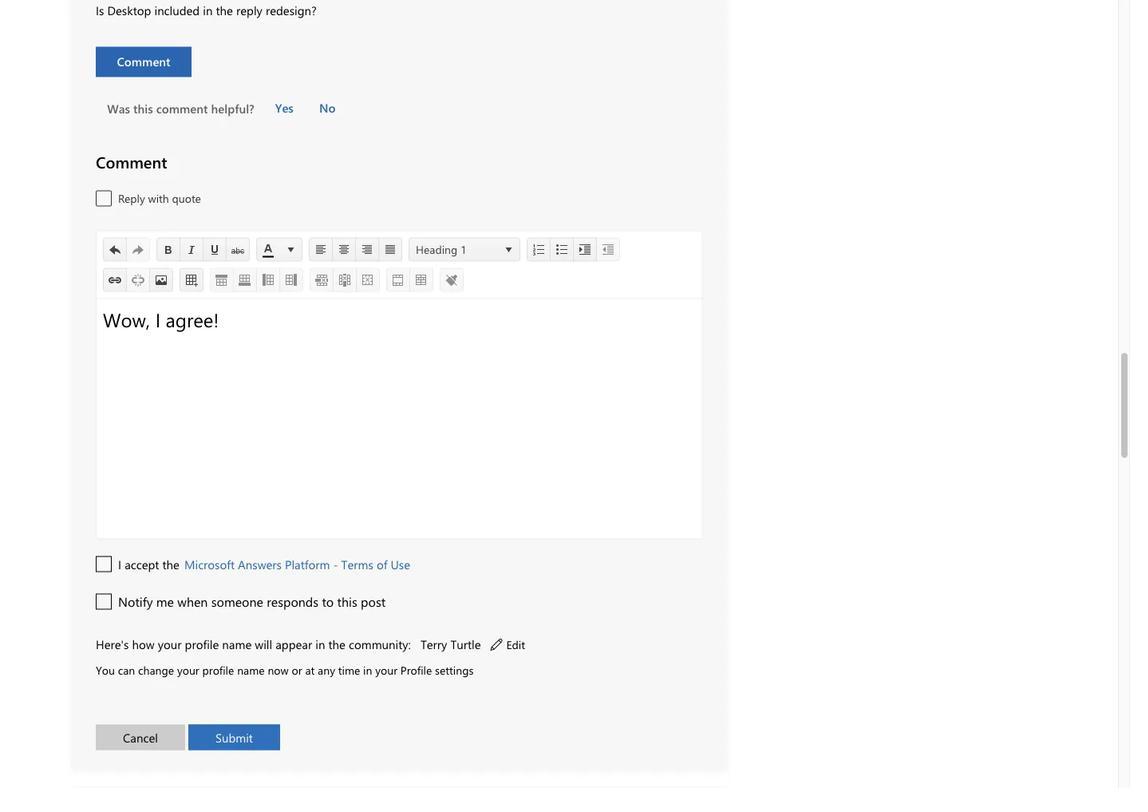 Task type: locate. For each thing, give the bounding box(es) containing it.
yes
[[275, 100, 294, 116]]

can
[[118, 663, 135, 678]]

0 vertical spatial the
[[216, 2, 233, 18]]

no
[[319, 100, 336, 116]]

name
[[222, 636, 252, 652], [237, 663, 265, 678]]

the up any
[[329, 636, 346, 652]]

group
[[103, 238, 150, 262], [157, 238, 250, 262], [309, 238, 402, 262], [527, 238, 620, 262], [103, 268, 173, 292], [210, 268, 303, 292], [310, 268, 380, 292], [387, 268, 434, 292]]

i inside text box
[[155, 307, 161, 332]]

1 horizontal spatial i
[[155, 307, 161, 332]]

community:
[[349, 636, 411, 652]]

how
[[132, 636, 155, 652]]

reply
[[118, 191, 145, 206]]

this
[[133, 101, 153, 117], [337, 593, 358, 610]]

i left accept
[[118, 557, 121, 573]]

name left will
[[222, 636, 252, 652]]

comment up was
[[117, 54, 171, 70]]

this right to
[[337, 593, 358, 610]]

0 horizontal spatial the
[[162, 557, 180, 573]]

0 vertical spatial i
[[155, 307, 161, 332]]

heading 1
[[416, 242, 467, 257]]

helpful?
[[211, 101, 255, 117]]

or
[[292, 663, 302, 678]]

was
[[107, 101, 130, 117]]

0 vertical spatial this
[[133, 101, 153, 117]]

0 vertical spatial name
[[222, 636, 252, 652]]

change
[[138, 663, 174, 678]]

comment inside button
[[117, 54, 171, 70]]

0 horizontal spatial i
[[118, 557, 121, 573]]

the
[[216, 2, 233, 18], [162, 557, 180, 573], [329, 636, 346, 652]]

will
[[255, 636, 272, 652]]

appear
[[276, 636, 312, 652]]

1 horizontal spatial in
[[316, 636, 325, 652]]

1 vertical spatial i
[[118, 557, 121, 573]]

redesign?
[[266, 2, 317, 18]]

profile
[[185, 636, 219, 652], [202, 663, 234, 678]]

agree!
[[166, 307, 219, 332]]

the left 'reply'
[[216, 2, 233, 18]]

i right "wow,"
[[155, 307, 161, 332]]

2 vertical spatial the
[[329, 636, 346, 652]]

0 horizontal spatial this
[[133, 101, 153, 117]]

comment
[[156, 101, 208, 117]]

use
[[391, 557, 410, 573]]

in
[[203, 2, 213, 18], [316, 636, 325, 652], [363, 663, 372, 678]]

in right time
[[363, 663, 372, 678]]

profile down when
[[185, 636, 219, 652]]

0 vertical spatial in
[[203, 2, 213, 18]]

the right accept
[[162, 557, 180, 573]]

now
[[268, 663, 289, 678]]

1 vertical spatial this
[[337, 593, 358, 610]]

notify me when someone responds to this post
[[118, 593, 386, 610]]

any
[[318, 663, 335, 678]]

included
[[155, 2, 200, 18]]

was this comment helpful?
[[107, 101, 255, 117]]

0 vertical spatial comment
[[117, 54, 171, 70]]

Post a question or answer text field
[[97, 299, 702, 539]]

name down here's how your profile name will appear in the community: at the bottom of the page
[[237, 663, 265, 678]]

comment
[[117, 54, 171, 70], [96, 151, 167, 172]]

Here's how your profile name will appear in the community: text field
[[421, 632, 491, 657]]

reply with quote
[[118, 191, 201, 206]]

with
[[148, 191, 169, 206]]

profile
[[401, 663, 432, 678]]

comment up reply on the left top
[[96, 151, 167, 172]]

2 horizontal spatial in
[[363, 663, 372, 678]]

2 vertical spatial in
[[363, 663, 372, 678]]

edit image
[[491, 638, 503, 654]]

comment button
[[96, 47, 192, 77]]

your
[[158, 636, 182, 652], [177, 663, 199, 678], [375, 663, 398, 678]]

profile down here's how your profile name will appear in the community: at the bottom of the page
[[202, 663, 234, 678]]

i
[[155, 307, 161, 332], [118, 557, 121, 573]]

microsoft
[[184, 557, 235, 573]]

in right included
[[203, 2, 213, 18]]

someone
[[211, 593, 263, 610]]

your right how at bottom left
[[158, 636, 182, 652]]

post
[[361, 593, 386, 610]]

in right appear
[[316, 636, 325, 652]]

0 vertical spatial profile
[[185, 636, 219, 652]]

this right was
[[133, 101, 153, 117]]



Task type: describe. For each thing, give the bounding box(es) containing it.
wow, i agree!
[[103, 307, 219, 332]]

when
[[178, 593, 208, 610]]

settings
[[435, 663, 474, 678]]

me
[[156, 593, 174, 610]]

1 vertical spatial name
[[237, 663, 265, 678]]

time
[[338, 663, 360, 678]]

here's
[[96, 636, 129, 652]]

0 horizontal spatial in
[[203, 2, 213, 18]]

accept
[[125, 557, 159, 573]]

-
[[333, 557, 338, 573]]

your down 'community:'
[[375, 663, 398, 678]]

platform
[[285, 557, 330, 573]]

1 vertical spatial profile
[[202, 663, 234, 678]]

reply
[[236, 2, 263, 18]]

1 horizontal spatial this
[[337, 593, 358, 610]]

heading 1 toolbar
[[97, 232, 702, 299]]

Submit submit
[[188, 725, 280, 751]]

Cancel submit
[[96, 725, 185, 751]]

edit
[[507, 637, 525, 652]]

responds
[[267, 593, 319, 610]]

2 horizontal spatial the
[[329, 636, 346, 652]]

notify
[[118, 593, 153, 610]]

Heading 1 field
[[409, 238, 521, 262]]

terms
[[341, 557, 374, 573]]

i accept the microsoft answers platform - terms of use
[[118, 557, 410, 573]]

is desktop included in the reply redesign?
[[96, 2, 317, 18]]

you
[[96, 663, 115, 678]]

1 vertical spatial comment
[[96, 151, 167, 172]]

1 vertical spatial in
[[316, 636, 325, 652]]

is
[[96, 2, 104, 18]]

answers
[[238, 557, 282, 573]]

quote
[[172, 191, 201, 206]]

1
[[461, 242, 467, 257]]

to
[[322, 593, 334, 610]]

editorTools.foreColorLabel field
[[256, 238, 303, 262]]

desktop
[[107, 2, 151, 18]]

wow,
[[103, 307, 150, 332]]

1 vertical spatial the
[[162, 557, 180, 573]]

1 horizontal spatial the
[[216, 2, 233, 18]]

no button
[[308, 97, 347, 120]]

at
[[305, 663, 315, 678]]

microsoft answers platform - terms of use link
[[183, 555, 412, 574]]

your right change
[[177, 663, 199, 678]]

you can change your profile name now or at any time in your profile settings
[[96, 663, 474, 678]]

yes button
[[264, 97, 305, 120]]

here's how your profile name will appear in the community:
[[96, 636, 411, 652]]

of
[[377, 557, 388, 573]]

heading
[[416, 242, 458, 257]]



Task type: vqa. For each thing, say whether or not it's contained in the screenshot.
the top This
yes



